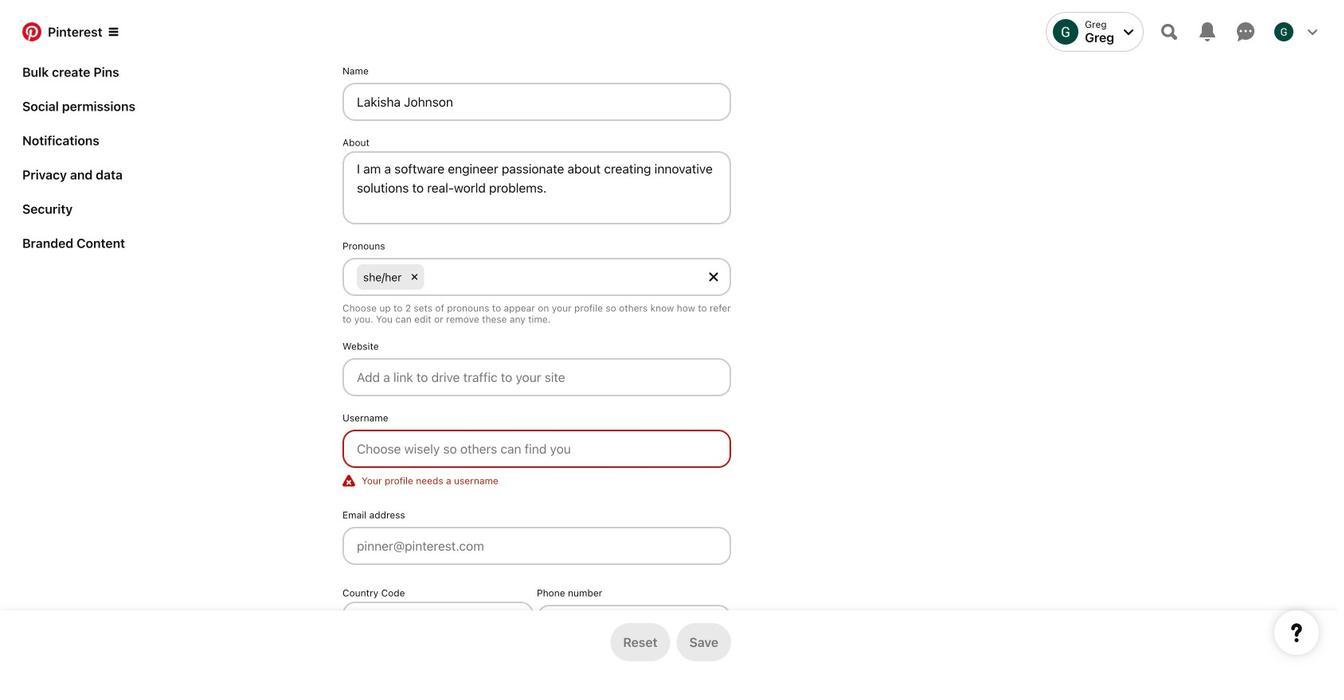 Task type: vqa. For each thing, say whether or not it's contained in the screenshot.
leftmost Greg image
yes



Task type: describe. For each thing, give the bounding box(es) containing it.
greg image
[[1054, 19, 1079, 45]]

greg image
[[1275, 22, 1294, 41]]

Choose wisely so others can find you text field
[[343, 430, 732, 469]]

account switcher arrow icon image
[[1124, 27, 1134, 37]]

pinterest image
[[22, 22, 41, 41]]

Type your name text field
[[343, 83, 732, 121]]

remove she/her tag image
[[411, 274, 418, 280]]



Task type: locate. For each thing, give the bounding box(es) containing it.
123-356-7890 text field
[[537, 606, 732, 644]]

dynamic badge dropdown menu button image
[[109, 27, 118, 37]]

list
[[16, 0, 175, 264]]

primary navigation header navigation
[[10, 3, 1329, 61]]

Tell your story text field
[[343, 151, 732, 225]]

Add a link to drive traffic to your site url field
[[343, 359, 732, 397]]

None field
[[336, 241, 738, 331]]

pinner@pinterest.com text field
[[343, 528, 732, 566]]



